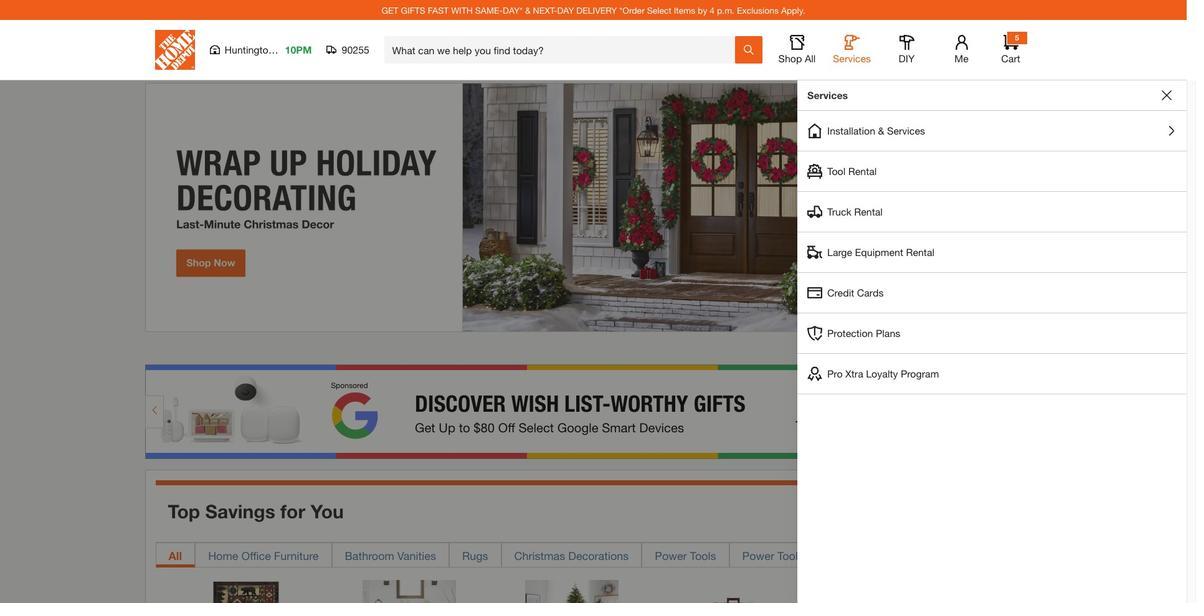 Task type: vqa. For each thing, say whether or not it's contained in the screenshot.
tool to the right
yes



Task type: describe. For each thing, give the bounding box(es) containing it.
rugs button
[[449, 542, 501, 567]]

cards
[[857, 287, 884, 298]]

gifts
[[401, 5, 426, 15]]

all button
[[155, 542, 195, 567]]

90255
[[342, 44, 369, 55]]

power for power tools
[[655, 549, 687, 562]]

installation & services
[[827, 125, 925, 136]]

get gifts fast with same-day* & next-day delivery *order select items by 4 p.m. exclusions apply.
[[382, 5, 805, 15]]

cart
[[1001, 52, 1020, 64]]

bathroom vanities button
[[332, 542, 449, 567]]

accessories
[[801, 549, 862, 562]]

plans
[[876, 327, 901, 339]]

drawer close image
[[1162, 90, 1172, 100]]

cart 5
[[1001, 33, 1020, 64]]

2 vertical spatial services
[[887, 125, 925, 136]]

1 vertical spatial 5
[[1003, 341, 1010, 355]]

10pm
[[285, 44, 312, 55]]

5 inside cart 5
[[1015, 33, 1019, 42]]

diy button
[[887, 35, 927, 65]]

*order
[[620, 5, 645, 15]]

christmas decorations button
[[501, 542, 642, 567]]

0 vertical spatial services
[[833, 52, 871, 64]]

diy
[[899, 52, 915, 64]]

rental for truck rental
[[854, 206, 883, 217]]

bathroom vanities
[[345, 549, 436, 562]]

truck rental link
[[798, 192, 1187, 232]]

furniture
[[274, 549, 319, 562]]

credit
[[827, 287, 854, 298]]

by
[[698, 5, 707, 15]]

loyalty
[[866, 368, 898, 379]]

home office furniture button
[[195, 542, 332, 567]]

pro
[[827, 368, 843, 379]]

huntington
[[225, 44, 274, 55]]

xtra
[[846, 368, 863, 379]]

delivery
[[577, 5, 617, 15]]

large equipment rental link
[[798, 232, 1187, 272]]

4
[[710, 5, 715, 15]]

huntington park
[[225, 44, 297, 55]]

top savings for you
[[168, 500, 344, 523]]

truck rental
[[827, 206, 883, 217]]

img for wrap up holiday decorating last-minute outdoor decor image
[[145, 83, 1042, 332]]

all inside button
[[805, 52, 816, 64]]

large equipment rental
[[827, 246, 935, 258]]

decorations
[[568, 549, 629, 562]]

exclusions
[[737, 5, 779, 15]]

apply.
[[781, 5, 805, 15]]

2
[[994, 341, 1000, 355]]

savings
[[205, 500, 275, 523]]

& inside button
[[878, 125, 885, 136]]

sonoma 48 in. w x 22 in. d x 34 in. h single sink bath vanity in almond latte with carrara marble top image
[[362, 580, 456, 603]]

select
[[647, 5, 672, 15]]

pro xtra loyalty program
[[827, 368, 939, 379]]

day
[[557, 5, 574, 15]]

tool rental
[[827, 165, 877, 177]]



Task type: locate. For each thing, give the bounding box(es) containing it.
&
[[525, 5, 531, 15], [878, 125, 885, 136]]

equipment
[[855, 246, 903, 258]]

day*
[[503, 5, 523, 15]]

0 vertical spatial tool
[[827, 165, 846, 177]]

services left diy
[[833, 52, 871, 64]]

truck
[[827, 206, 852, 217]]

0 vertical spatial 5
[[1015, 33, 1019, 42]]

m18 fuel 18-v lithium-ion brushless cordless hammer drill and impact driver combo kit (2-tool) with router image
[[688, 580, 782, 603]]

power
[[655, 549, 687, 562], [742, 549, 774, 562]]

items
[[674, 5, 696, 15]]

menu
[[798, 111, 1187, 394]]

with
[[451, 5, 473, 15]]

1 vertical spatial tool
[[778, 549, 798, 562]]

0 vertical spatial &
[[525, 5, 531, 15]]

home
[[208, 549, 238, 562]]

services button
[[832, 35, 872, 65]]

shop all
[[779, 52, 816, 64]]

shop all button
[[777, 35, 817, 65]]

power for power tool accessories
[[742, 549, 774, 562]]

park
[[277, 44, 297, 55]]

1 power from the left
[[655, 549, 687, 562]]

menu containing installation & services
[[798, 111, 1187, 394]]

rugs
[[462, 549, 488, 562]]

services up installation
[[808, 89, 848, 101]]

pro xtra loyalty program link
[[798, 354, 1187, 394]]

program
[[901, 368, 939, 379]]

fast
[[428, 5, 449, 15]]

rental
[[849, 165, 877, 177], [854, 206, 883, 217], [906, 246, 935, 258]]

0 horizontal spatial tool
[[778, 549, 798, 562]]

christmas decorations
[[514, 549, 629, 562]]

installation & services button
[[798, 111, 1187, 151]]

protection
[[827, 327, 873, 339]]

christmas
[[514, 549, 565, 562]]

power left tools
[[655, 549, 687, 562]]

credit cards link
[[798, 273, 1187, 313]]

rental for tool rental
[[849, 165, 877, 177]]

power tools
[[655, 549, 716, 562]]

services
[[833, 52, 871, 64], [808, 89, 848, 101], [887, 125, 925, 136]]

2 power from the left
[[742, 549, 774, 562]]

tool
[[827, 165, 846, 177], [778, 549, 798, 562]]

shop
[[779, 52, 802, 64]]

0 vertical spatial rental
[[849, 165, 877, 177]]

tools
[[690, 549, 716, 562]]

rental right truck
[[854, 206, 883, 217]]

rental up truck rental
[[849, 165, 877, 177]]

vanities
[[397, 549, 436, 562]]

power tool accessories
[[742, 549, 862, 562]]

2 vertical spatial rental
[[906, 246, 935, 258]]

tool up truck
[[827, 165, 846, 177]]

installation
[[827, 125, 875, 136]]

me
[[955, 52, 969, 64]]

top
[[168, 500, 200, 523]]

6 ft. pre-lit green fir artificial christmas tree with 350 led lights 9 functional multi-color remote controller image
[[525, 580, 619, 603]]

2 / 5
[[994, 341, 1010, 355]]

1 horizontal spatial power
[[742, 549, 774, 562]]

1 horizontal spatial &
[[878, 125, 885, 136]]

services right installation
[[887, 125, 925, 136]]

tool inside tool rental link
[[827, 165, 846, 177]]

0 horizontal spatial power
[[655, 549, 687, 562]]

1 horizontal spatial tool
[[827, 165, 846, 177]]

0 horizontal spatial all
[[169, 549, 182, 562]]

tool rental link
[[798, 151, 1187, 191]]

0 horizontal spatial 5
[[1003, 341, 1010, 355]]

large
[[827, 246, 853, 258]]

home office furniture
[[208, 549, 319, 562]]

What can we help you find today? search field
[[392, 37, 734, 63]]

feedback link image
[[1180, 211, 1196, 278]]

0 horizontal spatial &
[[525, 5, 531, 15]]

rental right equipment
[[906, 246, 935, 258]]

90255 button
[[327, 44, 370, 56]]

protection plans
[[827, 327, 901, 339]]

5 right 2
[[1003, 341, 1010, 355]]

all inside button
[[169, 549, 182, 562]]

p.m.
[[717, 5, 735, 15]]

power up m18 fuel 18-v lithium-ion brushless cordless hammer drill and impact driver combo kit (2-tool) with router image
[[742, 549, 774, 562]]

buffalo bear brown/red 5 ft. x 7 ft. indoor area rug image
[[199, 580, 293, 603]]

/
[[1000, 341, 1003, 355]]

credit cards
[[827, 287, 884, 298]]

office
[[241, 549, 271, 562]]

all
[[805, 52, 816, 64], [169, 549, 182, 562]]

5 up cart
[[1015, 33, 1019, 42]]

for
[[280, 500, 305, 523]]

& right installation
[[878, 125, 885, 136]]

protection plans link
[[798, 313, 1187, 353]]

all right shop on the top
[[805, 52, 816, 64]]

tool inside power tool accessories button
[[778, 549, 798, 562]]

me button
[[942, 35, 982, 65]]

power tools button
[[642, 542, 729, 567]]

tool left accessories
[[778, 549, 798, 562]]

0 vertical spatial all
[[805, 52, 816, 64]]

power tool accessories button
[[729, 542, 875, 567]]

next-
[[533, 5, 557, 15]]

you
[[311, 500, 344, 523]]

1 vertical spatial all
[[169, 549, 182, 562]]

all down top
[[169, 549, 182, 562]]

same-
[[475, 5, 503, 15]]

1 vertical spatial rental
[[854, 206, 883, 217]]

5
[[1015, 33, 1019, 42], [1003, 341, 1010, 355]]

& right day*
[[525, 5, 531, 15]]

1 horizontal spatial all
[[805, 52, 816, 64]]

1 horizontal spatial 5
[[1015, 33, 1019, 42]]

the home depot logo image
[[155, 30, 195, 70]]

bathroom
[[345, 549, 394, 562]]

1 vertical spatial services
[[808, 89, 848, 101]]

get
[[382, 5, 399, 15]]

1 vertical spatial &
[[878, 125, 885, 136]]



